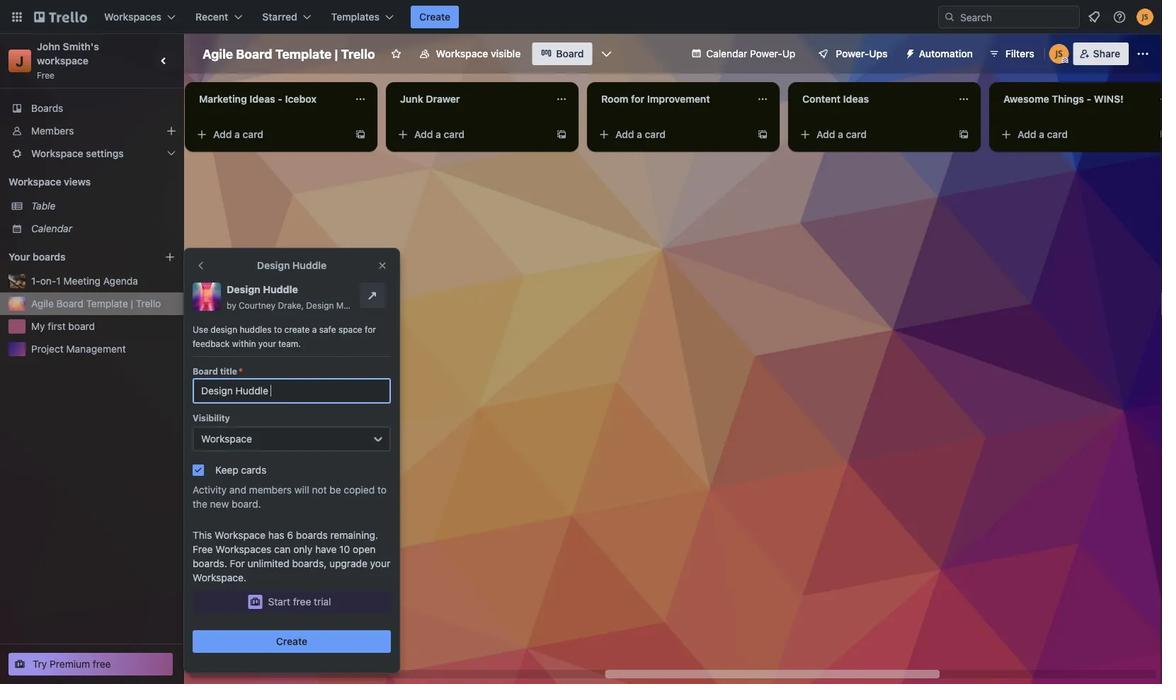 Task type: locate. For each thing, give the bounding box(es) containing it.
add a card button down content ideas text field
[[794, 123, 953, 146]]

0 vertical spatial create button
[[411, 6, 459, 28]]

for inside room for improvement text field
[[632, 93, 645, 105]]

1 - from the left
[[278, 93, 283, 105]]

john smith (johnsmith38824343) image inside primary element
[[1137, 9, 1154, 26]]

john smith (johnsmith38824343) image right filters
[[1050, 44, 1069, 64]]

have
[[315, 544, 337, 555]]

trello down templates "popup button"
[[341, 46, 375, 61]]

0 vertical spatial boards
[[33, 251, 66, 263]]

workspaces
[[104, 11, 162, 23], [216, 544, 272, 555]]

workspace visible button
[[411, 43, 529, 65]]

0 horizontal spatial -
[[278, 93, 283, 105]]

|
[[335, 46, 338, 61], [131, 298, 133, 310]]

add down awesome
[[1018, 129, 1037, 140]]

0 horizontal spatial boards
[[33, 251, 66, 263]]

board down starred
[[236, 46, 272, 61]]

1 vertical spatial john smith (johnsmith38824343) image
[[1050, 44, 1069, 64]]

john smith's workspace free
[[37, 41, 102, 80]]

add a card button down junk drawer text box in the left of the page
[[392, 123, 551, 146]]

3 add a card from the left
[[616, 129, 666, 140]]

filters
[[1006, 48, 1035, 60]]

activity
[[193, 484, 227, 496]]

agile
[[203, 46, 233, 61], [31, 298, 54, 310]]

calendar power-up
[[707, 48, 796, 60]]

boards up "only"
[[296, 530, 328, 541]]

1 horizontal spatial john smith (johnsmith38824343) image
[[1137, 9, 1154, 26]]

a down room for improvement
[[637, 129, 643, 140]]

0 horizontal spatial create
[[276, 636, 308, 647]]

agile board template | trello link
[[31, 297, 176, 311]]

3 create from template… image from the left
[[758, 129, 769, 140]]

board up my first board
[[56, 298, 83, 310]]

huddles
[[240, 324, 272, 334]]

1 vertical spatial agile
[[31, 298, 54, 310]]

board.
[[232, 498, 261, 510]]

your inside use design huddles to create a safe space for feedback within your team.
[[258, 339, 276, 349]]

trello down "agenda"
[[136, 298, 161, 310]]

free
[[293, 596, 311, 608], [93, 658, 111, 670]]

your down open
[[370, 558, 390, 570]]

-
[[278, 93, 283, 105], [1087, 93, 1092, 105]]

1 add a card button from the left
[[191, 123, 350, 146]]

huddle inside design huddle by courtney drake, design manager @ trello
[[263, 284, 298, 295]]

1 vertical spatial |
[[131, 298, 133, 310]]

1 vertical spatial template
[[86, 298, 128, 310]]

1 horizontal spatial agile
[[203, 46, 233, 61]]

add a card button for content ideas
[[794, 123, 953, 146]]

trial
[[314, 596, 331, 608]]

0 vertical spatial to
[[274, 324, 282, 334]]

create
[[419, 11, 451, 23], [276, 636, 308, 647]]

workspace inside 'button'
[[436, 48, 488, 60]]

1
[[56, 275, 61, 287]]

card down awesome things - wins!
[[1048, 129, 1069, 140]]

0 horizontal spatial |
[[131, 298, 133, 310]]

0 horizontal spatial agile board template | trello
[[31, 298, 161, 310]]

add a card down content ideas
[[817, 129, 867, 140]]

design up safe
[[306, 300, 334, 310]]

0 vertical spatial workspaces
[[104, 11, 162, 23]]

0 horizontal spatial free
[[37, 70, 55, 80]]

search image
[[944, 11, 956, 23]]

agile down recent dropdown button at the left top of the page
[[203, 46, 233, 61]]

add a card down marketing
[[214, 129, 264, 140]]

1 horizontal spatial |
[[335, 46, 338, 61]]

1-on-1 meeting agenda
[[31, 275, 138, 287]]

agile board template | trello
[[203, 46, 375, 61], [31, 298, 161, 310]]

your boards
[[9, 251, 66, 263]]

- left the wins!
[[1087, 93, 1092, 105]]

0 horizontal spatial workspaces
[[104, 11, 162, 23]]

card down marketing ideas - icebox
[[243, 129, 264, 140]]

free right premium
[[93, 658, 111, 670]]

agile inside agile board template | trello link
[[31, 298, 54, 310]]

1 horizontal spatial -
[[1087, 93, 1092, 105]]

calendar for calendar
[[31, 223, 72, 234]]

will
[[295, 484, 309, 496]]

share
[[1094, 48, 1121, 60]]

1 horizontal spatial agile board template | trello
[[203, 46, 375, 61]]

1 vertical spatial workspaces
[[216, 544, 272, 555]]

0 vertical spatial agile
[[203, 46, 233, 61]]

free left trial on the bottom of page
[[293, 596, 311, 608]]

workspace up table
[[9, 176, 61, 188]]

design for design huddle
[[257, 260, 290, 271]]

0 horizontal spatial ideas
[[250, 93, 276, 105]]

0 horizontal spatial free
[[93, 658, 111, 670]]

ideas inside text field
[[844, 93, 870, 105]]

free inside "this workspace has 6 boards remaining. free workspaces can only have 10 open boards. for unlimited boards, upgrade your workspace."
[[193, 544, 213, 555]]

board inside agile board template | trello link
[[56, 298, 83, 310]]

design for design huddle by courtney drake, design manager @ trello
[[227, 284, 261, 295]]

1 horizontal spatial boards
[[296, 530, 328, 541]]

1 card from the left
[[243, 129, 264, 140]]

card down room for improvement
[[645, 129, 666, 140]]

recent button
[[187, 6, 251, 28]]

@
[[374, 300, 382, 310]]

0 vertical spatial agile board template | trello
[[203, 46, 375, 61]]

board
[[68, 321, 95, 332]]

project management link
[[31, 342, 176, 356]]

1 vertical spatial huddle
[[263, 284, 298, 295]]

huddle up drake,
[[263, 284, 298, 295]]

j
[[16, 52, 24, 69]]

has
[[268, 530, 284, 541]]

table
[[31, 200, 56, 212]]

a down content ideas
[[838, 129, 844, 140]]

calendar down table
[[31, 223, 72, 234]]

2 create from template… image from the left
[[556, 129, 568, 140]]

primary element
[[0, 0, 1163, 34]]

1 vertical spatial your
[[370, 558, 390, 570]]

1 horizontal spatial create button
[[411, 6, 459, 28]]

start
[[268, 596, 290, 608]]

ideas inside text box
[[250, 93, 276, 105]]

members
[[31, 125, 74, 137]]

workspace for workspace views
[[9, 176, 61, 188]]

1 horizontal spatial your
[[370, 558, 390, 570]]

customize views image
[[600, 47, 614, 61]]

trello
[[341, 46, 375, 61], [136, 298, 161, 310], [384, 300, 406, 310]]

0 horizontal spatial for
[[365, 324, 376, 334]]

5 add from the left
[[1018, 129, 1037, 140]]

0 horizontal spatial to
[[274, 324, 282, 334]]

boards inside "this workspace has 6 boards remaining. free workspaces can only have 10 open boards. for unlimited boards, upgrade your workspace."
[[296, 530, 328, 541]]

for
[[632, 93, 645, 105], [365, 324, 376, 334]]

- left icebox at top left
[[278, 93, 283, 105]]

space
[[339, 324, 363, 334]]

3 card from the left
[[645, 129, 666, 140]]

agenda
[[103, 275, 138, 287]]

ideas
[[250, 93, 276, 105], [844, 93, 870, 105]]

trello right @
[[384, 300, 406, 310]]

huddle
[[292, 260, 327, 271], [263, 284, 298, 295]]

1 horizontal spatial to
[[378, 484, 387, 496]]

create up workspace visible 'button'
[[419, 11, 451, 23]]

huddle up design huddle link
[[292, 260, 327, 271]]

card down content ideas text field
[[847, 129, 867, 140]]

5 add a card button from the left
[[996, 123, 1154, 146]]

a left safe
[[312, 324, 317, 334]]

0 horizontal spatial power-
[[750, 48, 783, 60]]

add for content
[[817, 129, 836, 140]]

1 add from the left
[[214, 129, 232, 140]]

trello inside design huddle by courtney drake, design manager @ trello
[[384, 300, 406, 310]]

1 power- from the left
[[750, 48, 783, 60]]

card for awesome
[[1048, 129, 1069, 140]]

free
[[37, 70, 55, 80], [193, 544, 213, 555]]

0 horizontal spatial create button
[[193, 630, 391, 653]]

workspace down members
[[31, 148, 83, 159]]

a for junk
[[436, 129, 442, 140]]

4 add a card from the left
[[817, 129, 867, 140]]

a inside use design huddles to create a safe space for feedback within your team.
[[312, 324, 317, 334]]

use
[[193, 324, 208, 334]]

3 add from the left
[[616, 129, 635, 140]]

workspace up for
[[215, 530, 266, 541]]

create down start free trial button
[[276, 636, 308, 647]]

ideas right content
[[844, 93, 870, 105]]

add down room
[[616, 129, 635, 140]]

workspace.
[[193, 572, 246, 584]]

2 ideas from the left
[[844, 93, 870, 105]]

4 add from the left
[[817, 129, 836, 140]]

1 horizontal spatial free
[[193, 544, 213, 555]]

title
[[220, 366, 237, 376]]

workspace for workspace settings
[[31, 148, 83, 159]]

5 create from template… image from the left
[[1160, 129, 1163, 140]]

add for junk
[[415, 129, 434, 140]]

a for marketing
[[235, 129, 240, 140]]

feedback
[[193, 339, 230, 349]]

0 vertical spatial john smith (johnsmith38824343) image
[[1137, 9, 1154, 26]]

0 horizontal spatial template
[[86, 298, 128, 310]]

1 vertical spatial free
[[193, 544, 213, 555]]

1 add a card from the left
[[214, 129, 264, 140]]

1 vertical spatial boards
[[296, 530, 328, 541]]

boards up 'on-'
[[33, 251, 66, 263]]

0 vertical spatial calendar
[[707, 48, 748, 60]]

add a card down awesome
[[1018, 129, 1069, 140]]

| inside agile board template | trello link
[[131, 298, 133, 310]]

a for content
[[838, 129, 844, 140]]

try premium free
[[33, 658, 111, 670]]

2 card from the left
[[444, 129, 465, 140]]

1 horizontal spatial workspaces
[[216, 544, 272, 555]]

None text field
[[193, 378, 391, 404]]

a down awesome
[[1040, 129, 1045, 140]]

1 vertical spatial for
[[365, 324, 376, 334]]

project management
[[31, 343, 126, 355]]

calendar left up
[[707, 48, 748, 60]]

10
[[339, 544, 350, 555]]

board left "title"
[[193, 366, 218, 376]]

create button
[[411, 6, 459, 28], [193, 630, 391, 653]]

ideas for marketing
[[250, 93, 276, 105]]

0 horizontal spatial agile
[[31, 298, 54, 310]]

visible
[[491, 48, 521, 60]]

| down "agenda"
[[131, 298, 133, 310]]

1 vertical spatial create
[[276, 636, 308, 647]]

members
[[249, 484, 292, 496]]

workspaces up for
[[216, 544, 272, 555]]

create from template… image for marketing ideas - icebox
[[355, 129, 367, 140]]

create
[[285, 324, 310, 334]]

card down drawer
[[444, 129, 465, 140]]

trello inside text box
[[341, 46, 375, 61]]

| down templates
[[335, 46, 338, 61]]

1 ideas from the left
[[250, 93, 276, 105]]

for right space in the top of the page
[[365, 324, 376, 334]]

1 horizontal spatial template
[[275, 46, 332, 61]]

3 add a card button from the left
[[593, 123, 752, 146]]

4 create from template… image from the left
[[959, 129, 970, 140]]

add down content
[[817, 129, 836, 140]]

0 horizontal spatial calendar
[[31, 223, 72, 234]]

agile up my
[[31, 298, 54, 310]]

4 card from the left
[[847, 129, 867, 140]]

your
[[258, 339, 276, 349], [370, 558, 390, 570]]

0 vertical spatial template
[[275, 46, 332, 61]]

add a card button down awesome things - wins! text box on the right top of page
[[996, 123, 1154, 146]]

2 add a card button from the left
[[392, 123, 551, 146]]

0 vertical spatial your
[[258, 339, 276, 349]]

add a card button for marketing ideas - icebox
[[191, 123, 350, 146]]

keep
[[215, 464, 238, 476]]

template down starred popup button
[[275, 46, 332, 61]]

add a card button down marketing ideas - icebox text box
[[191, 123, 350, 146]]

design huddle
[[257, 260, 327, 271]]

board link
[[532, 43, 593, 65]]

add a card
[[214, 129, 264, 140], [415, 129, 465, 140], [616, 129, 666, 140], [817, 129, 867, 140], [1018, 129, 1069, 140]]

Junk Drawer text field
[[392, 88, 548, 111]]

workspaces inside "this workspace has 6 boards remaining. free workspaces can only have 10 open boards. for unlimited boards, upgrade your workspace."
[[216, 544, 272, 555]]

0 vertical spatial |
[[335, 46, 338, 61]]

design
[[257, 260, 290, 271], [227, 284, 261, 295], [306, 300, 334, 310]]

1 horizontal spatial free
[[293, 596, 311, 608]]

create button down start free trial button
[[193, 630, 391, 653]]

workspace settings button
[[0, 142, 184, 165]]

board left customize views icon at the top
[[556, 48, 584, 60]]

design huddle by courtney drake, design manager @ trello
[[227, 284, 406, 310]]

card
[[243, 129, 264, 140], [444, 129, 465, 140], [645, 129, 666, 140], [847, 129, 867, 140], [1048, 129, 1069, 140]]

for inside use design huddles to create a safe space for feedback within your team.
[[365, 324, 376, 334]]

cards
[[241, 464, 267, 476]]

workspaces up workspace navigation collapse icon in the left of the page
[[104, 11, 162, 23]]

4 add a card button from the left
[[794, 123, 953, 146]]

project
[[31, 343, 64, 355]]

calendar power-up link
[[682, 43, 804, 65]]

create from template… image
[[355, 129, 367, 140], [556, 129, 568, 140], [758, 129, 769, 140], [959, 129, 970, 140], [1160, 129, 1163, 140]]

1 horizontal spatial power-
[[836, 48, 869, 60]]

add a card for marketing
[[214, 129, 264, 140]]

1 vertical spatial calendar
[[31, 223, 72, 234]]

design up design huddle link
[[257, 260, 290, 271]]

5 add a card from the left
[[1018, 129, 1069, 140]]

add a card down drawer
[[415, 129, 465, 140]]

workspace inside dropdown button
[[31, 148, 83, 159]]

a down marketing
[[235, 129, 240, 140]]

2 add from the left
[[415, 129, 434, 140]]

john smith (johnsmith38824343) image
[[1137, 9, 1154, 26], [1050, 44, 1069, 64]]

board inside agile board template | trello text box
[[236, 46, 272, 61]]

john smith (johnsmith38824343) image right open information menu icon
[[1137, 9, 1154, 26]]

2 power- from the left
[[836, 48, 869, 60]]

0 vertical spatial huddle
[[292, 260, 327, 271]]

1 vertical spatial free
[[93, 658, 111, 670]]

create from template… image for room for improvement
[[758, 129, 769, 140]]

5 card from the left
[[1048, 129, 1069, 140]]

free down this
[[193, 544, 213, 555]]

0 vertical spatial design
[[257, 260, 290, 271]]

add down junk drawer
[[415, 129, 434, 140]]

0 vertical spatial for
[[632, 93, 645, 105]]

workspace views
[[9, 176, 91, 188]]

card for content
[[847, 129, 867, 140]]

1 vertical spatial design
[[227, 284, 261, 295]]

0 horizontal spatial your
[[258, 339, 276, 349]]

marketing
[[199, 93, 247, 105]]

a down drawer
[[436, 129, 442, 140]]

ideas left icebox at top left
[[250, 93, 276, 105]]

card for marketing
[[243, 129, 264, 140]]

board
[[236, 46, 272, 61], [556, 48, 584, 60], [56, 298, 83, 310], [193, 366, 218, 376]]

for right room
[[632, 93, 645, 105]]

free down workspace
[[37, 70, 55, 80]]

1 horizontal spatial ideas
[[844, 93, 870, 105]]

within
[[232, 339, 256, 349]]

| inside agile board template | trello text box
[[335, 46, 338, 61]]

1 horizontal spatial calendar
[[707, 48, 748, 60]]

1 horizontal spatial for
[[632, 93, 645, 105]]

1 horizontal spatial trello
[[341, 46, 375, 61]]

add down marketing
[[214, 129, 232, 140]]

add a card down room for improvement
[[616, 129, 666, 140]]

your boards with 4 items element
[[9, 249, 143, 266]]

- for icebox
[[278, 93, 283, 105]]

1 create from template… image from the left
[[355, 129, 367, 140]]

0 vertical spatial free
[[37, 70, 55, 80]]

a
[[235, 129, 240, 140], [436, 129, 442, 140], [637, 129, 643, 140], [838, 129, 844, 140], [1040, 129, 1045, 140], [312, 324, 317, 334]]

things
[[1053, 93, 1085, 105]]

1 horizontal spatial create
[[419, 11, 451, 23]]

john smith's workspace link
[[37, 41, 102, 67]]

add a card button for room for improvement
[[593, 123, 752, 146]]

template down 1-on-1 meeting agenda 'link'
[[86, 298, 128, 310]]

add a card button down room for improvement text field
[[593, 123, 752, 146]]

agile board template | trello down starred popup button
[[203, 46, 375, 61]]

0 vertical spatial create
[[419, 11, 451, 23]]

2 add a card from the left
[[415, 129, 465, 140]]

sm image
[[899, 43, 919, 62]]

workspace left visible on the top of page
[[436, 48, 488, 60]]

design up by on the top left of page
[[227, 284, 261, 295]]

your down 'huddles'
[[258, 339, 276, 349]]

create from template… image for junk drawer
[[556, 129, 568, 140]]

1 vertical spatial to
[[378, 484, 387, 496]]

workspaces inside dropdown button
[[104, 11, 162, 23]]

to
[[274, 324, 282, 334], [378, 484, 387, 496]]

try premium free button
[[9, 653, 173, 676]]

visibility
[[193, 413, 230, 423]]

not
[[312, 484, 327, 496]]

template inside agile board template | trello text box
[[275, 46, 332, 61]]

agile board template | trello down 1-on-1 meeting agenda 'link'
[[31, 298, 161, 310]]

create button up workspace visible 'button'
[[411, 6, 459, 28]]

to right copied
[[378, 484, 387, 496]]

Awesome Things - WINS! text field
[[996, 88, 1152, 111]]

2 horizontal spatial trello
[[384, 300, 406, 310]]

calendar
[[707, 48, 748, 60], [31, 223, 72, 234]]

my first board
[[31, 321, 95, 332]]

card for junk
[[444, 129, 465, 140]]

1 vertical spatial create button
[[193, 630, 391, 653]]

to up team.
[[274, 324, 282, 334]]

recent
[[196, 11, 228, 23]]

2 - from the left
[[1087, 93, 1092, 105]]



Task type: describe. For each thing, give the bounding box(es) containing it.
by
[[227, 300, 236, 310]]

add for room
[[616, 129, 635, 140]]

room
[[602, 93, 629, 105]]

Content Ideas text field
[[794, 88, 950, 111]]

be
[[330, 484, 341, 496]]

add a card for junk
[[415, 129, 465, 140]]

star or unstar board image
[[391, 48, 402, 60]]

agile inside agile board template | trello text box
[[203, 46, 233, 61]]

the
[[193, 498, 207, 510]]

drake,
[[278, 300, 304, 310]]

a for room
[[637, 129, 643, 140]]

create button inside primary element
[[411, 6, 459, 28]]

unlimited
[[248, 558, 290, 570]]

copied
[[344, 484, 375, 496]]

members link
[[0, 120, 184, 142]]

create from template… image for awesome things - wins!
[[1160, 129, 1163, 140]]

to inside use design huddles to create a safe space for feedback within your team.
[[274, 324, 282, 334]]

2 vertical spatial design
[[306, 300, 334, 310]]

add a card button for awesome things - wins!
[[996, 123, 1154, 146]]

workspace
[[37, 55, 89, 67]]

try
[[33, 658, 47, 670]]

add for awesome
[[1018, 129, 1037, 140]]

your inside "this workspace has 6 boards remaining. free workspaces can only have 10 open boards. for unlimited boards, upgrade your workspace."
[[370, 558, 390, 570]]

this
[[193, 530, 212, 541]]

workspace for workspace visible
[[436, 48, 488, 60]]

close popover image
[[377, 260, 388, 271]]

huddle for design huddle by courtney drake, design manager @ trello
[[263, 284, 298, 295]]

*
[[239, 366, 243, 376]]

power- inside calendar power-up link
[[750, 48, 783, 60]]

power- inside power-ups button
[[836, 48, 869, 60]]

Room for Improvement text field
[[593, 88, 749, 111]]

add for marketing
[[214, 129, 232, 140]]

team.
[[278, 339, 301, 349]]

open
[[353, 544, 376, 555]]

Board name text field
[[196, 43, 382, 65]]

card for room
[[645, 129, 666, 140]]

calendar for calendar power-up
[[707, 48, 748, 60]]

keep cards
[[215, 464, 267, 476]]

1-
[[31, 275, 40, 287]]

start free trial
[[268, 596, 331, 608]]

free inside the john smith's workspace free
[[37, 70, 55, 80]]

0 horizontal spatial john smith (johnsmith38824343) image
[[1050, 44, 1069, 64]]

premium
[[50, 658, 90, 670]]

- for wins!
[[1087, 93, 1092, 105]]

only
[[293, 544, 313, 555]]

workspace down visibility
[[201, 433, 252, 445]]

Search field
[[956, 6, 1080, 28]]

drawer
[[426, 93, 460, 105]]

my first board link
[[31, 319, 176, 334]]

workspaces button
[[96, 6, 184, 28]]

0 horizontal spatial trello
[[136, 298, 161, 310]]

junk drawer
[[401, 93, 460, 105]]

ups
[[869, 48, 888, 60]]

junk
[[401, 93, 424, 105]]

boards
[[31, 102, 63, 114]]

back to home image
[[34, 6, 87, 28]]

content
[[803, 93, 841, 105]]

create from template… image for content ideas
[[959, 129, 970, 140]]

safe
[[319, 324, 336, 334]]

show menu image
[[1136, 47, 1150, 61]]

boards link
[[0, 97, 184, 120]]

marketing ideas - icebox
[[199, 93, 317, 105]]

workspace settings
[[31, 148, 124, 159]]

awesome
[[1004, 93, 1050, 105]]

settings
[[86, 148, 124, 159]]

activity and members will not be copied to the new board.
[[193, 484, 387, 510]]

workspace visible
[[436, 48, 521, 60]]

john
[[37, 41, 60, 52]]

0 vertical spatial free
[[293, 596, 311, 608]]

template inside agile board template | trello link
[[86, 298, 128, 310]]

board inside board link
[[556, 48, 584, 60]]

content ideas
[[803, 93, 870, 105]]

this member is an admin of this board. image
[[1062, 57, 1069, 64]]

return to previous screen image
[[196, 260, 207, 271]]

1-on-1 meeting agenda link
[[31, 274, 176, 288]]

add a card for content
[[817, 129, 867, 140]]

meeting
[[63, 275, 101, 287]]

this workspace has 6 boards remaining. free workspaces can only have 10 open boards. for unlimited boards, upgrade your workspace.
[[193, 530, 390, 584]]

on-
[[40, 275, 56, 287]]

Marketing Ideas - Icebox text field
[[191, 88, 347, 111]]

calendar link
[[31, 222, 176, 236]]

add a card for awesome
[[1018, 129, 1069, 140]]

automation
[[919, 48, 973, 60]]

share button
[[1074, 43, 1129, 65]]

use design huddles to create a safe space for feedback within your team.
[[193, 324, 376, 349]]

management
[[66, 343, 126, 355]]

power-ups button
[[808, 43, 897, 65]]

workspace navigation collapse icon image
[[154, 51, 174, 71]]

my
[[31, 321, 45, 332]]

views
[[64, 176, 91, 188]]

j link
[[9, 50, 31, 72]]

manager
[[336, 300, 371, 310]]

awesome things - wins!
[[1004, 93, 1124, 105]]

new
[[210, 498, 229, 510]]

ideas for content
[[844, 93, 870, 105]]

design huddle link
[[227, 283, 354, 297]]

1 vertical spatial agile board template | trello
[[31, 298, 161, 310]]

huddle for design huddle
[[292, 260, 327, 271]]

to inside the activity and members will not be copied to the new board.
[[378, 484, 387, 496]]

table link
[[31, 199, 176, 213]]

a for awesome
[[1040, 129, 1045, 140]]

courtney
[[239, 300, 276, 310]]

remaining.
[[330, 530, 378, 541]]

open information menu image
[[1113, 10, 1127, 24]]

add a card for room
[[616, 129, 666, 140]]

0 notifications image
[[1086, 9, 1103, 26]]

add a card button for junk drawer
[[392, 123, 551, 146]]

templates button
[[323, 6, 402, 28]]

agile board template | trello inside text box
[[203, 46, 375, 61]]

6
[[287, 530, 293, 541]]

workspace inside "this workspace has 6 boards remaining. free workspaces can only have 10 open boards. for unlimited boards, upgrade your workspace."
[[215, 530, 266, 541]]

automation button
[[899, 43, 982, 65]]

for
[[230, 558, 245, 570]]

first
[[48, 321, 66, 332]]

up
[[783, 48, 796, 60]]

boards.
[[193, 558, 227, 570]]

add board image
[[164, 251, 176, 263]]

create inside primary element
[[419, 11, 451, 23]]



Task type: vqa. For each thing, say whether or not it's contained in the screenshot.
CHRISTINA OVERA (CHRISTINAOVERA) image to the left
no



